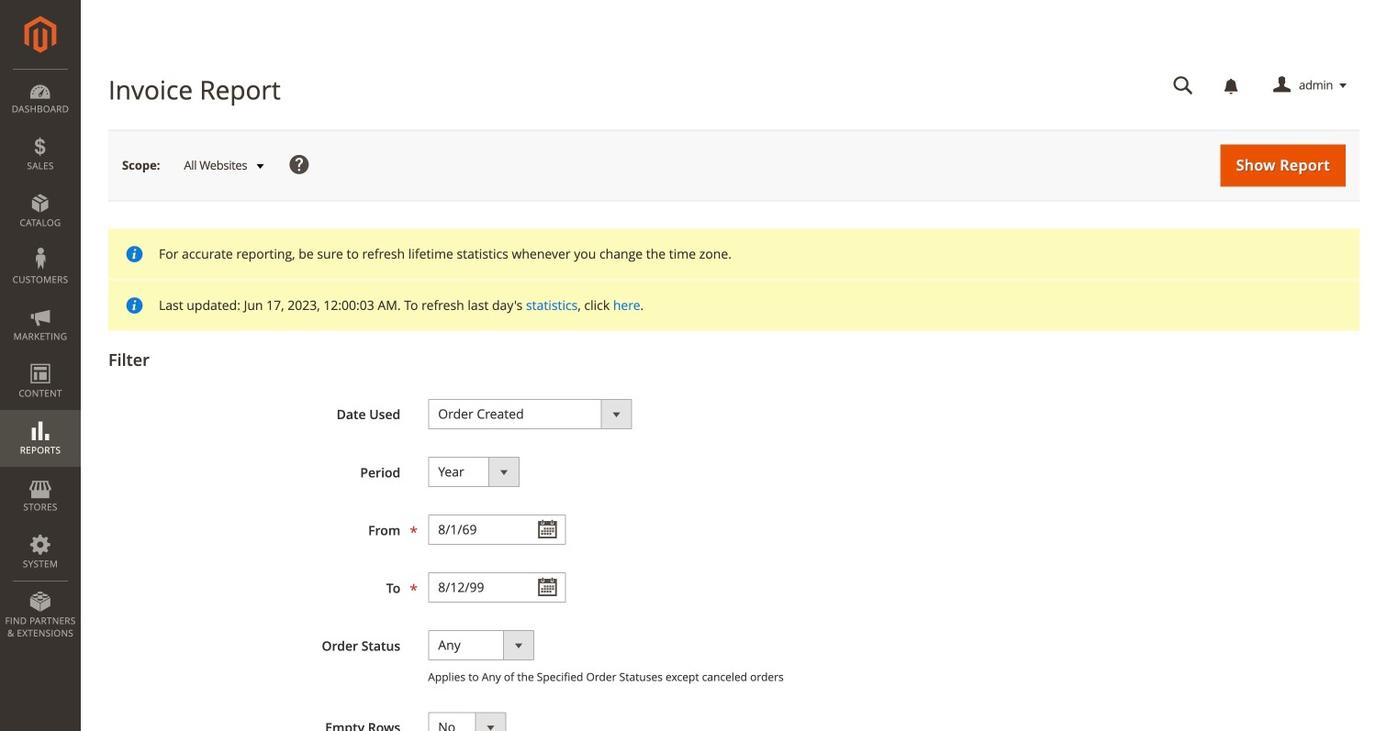 Task type: locate. For each thing, give the bounding box(es) containing it.
magento admin panel image
[[24, 16, 56, 53]]

None text field
[[428, 515, 566, 545]]

None text field
[[1161, 70, 1207, 102], [428, 573, 566, 603], [1161, 70, 1207, 102], [428, 573, 566, 603]]

menu bar
[[0, 69, 81, 649]]



Task type: vqa. For each thing, say whether or not it's contained in the screenshot.
text field
yes



